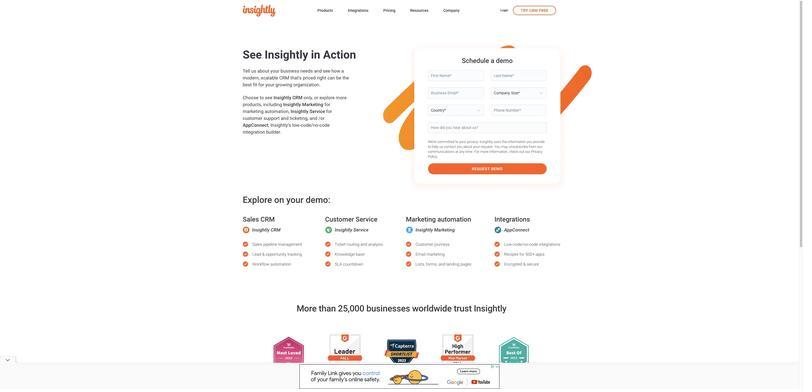 Task type: describe. For each thing, give the bounding box(es) containing it.
more inside choose to see insightly crm only, or explore more products, including insightly marketing for marketing automation, insightly service for customer support and ticketing, and /or appconnect , insightly's low-code/no-code integration builder.
[[336, 95, 347, 100]]

us inside we're committed to your privacy. insightly uses the information you provide to help us contact you about your request. you may unsubscribe from our communications at any time.  for more information, check out our privacy policy.
[[440, 145, 444, 149]]

unsubscribe
[[509, 145, 528, 149]]

How did you hear about us? text field
[[428, 122, 547, 133]]

1 horizontal spatial you
[[527, 140, 533, 144]]

1 vertical spatial code/no-
[[513, 242, 530, 247]]

help
[[432, 145, 439, 149]]

automation,
[[265, 109, 290, 114]]

be
[[336, 75, 342, 81]]

growing
[[276, 82, 292, 87]]

more than 25,000 businesses worldwide trust insightly
[[297, 303, 507, 314]]

secure
[[527, 262, 539, 267]]

a inside "tell us about your business needs and see how a modern, scalable crm that's priced right can be the best fit for your growing organization."
[[342, 68, 344, 74]]

see inside choose to see insightly crm only, or explore more products, including insightly marketing for marketing automation, insightly service for customer support and ticketing, and /or appconnect , insightly's low-code/no-code integration builder.
[[265, 95, 273, 100]]

lead
[[253, 252, 261, 257]]

committed
[[438, 140, 455, 144]]

contact
[[444, 145, 456, 149]]

1 horizontal spatial code
[[530, 242, 538, 247]]

uses
[[494, 140, 501, 144]]

integrations link
[[348, 7, 369, 15]]

customer
[[243, 115, 263, 121]]

25,000
[[338, 303, 365, 314]]

lead & opportunity tracking
[[253, 252, 302, 257]]

& for lead
[[262, 252, 265, 257]]

sales crm
[[243, 216, 275, 223]]

try crm free link
[[513, 6, 556, 15]]

your down scalable
[[266, 82, 275, 87]]

most loved 2023 gradient 1 image
[[271, 336, 306, 372]]

your up any
[[460, 140, 466, 144]]

,
[[269, 122, 270, 128]]

Phone Number* text field
[[491, 105, 547, 116]]

customer journeys
[[416, 242, 450, 247]]

explore
[[320, 95, 335, 100]]

demo
[[496, 57, 513, 65]]

opportunity
[[266, 252, 287, 257]]

any
[[459, 150, 465, 154]]

trust
[[454, 303, 472, 314]]

integrations
[[539, 242, 561, 247]]

and inside "tell us about your business needs and see how a modern, scalable crm that's priced right can be the best fit for your growing organization."
[[314, 68, 322, 74]]

for
[[475, 150, 480, 154]]

the inside we're committed to your privacy. insightly uses the information you provide to help us contact you about your request. you may unsubscribe from our communications at any time.  for more information, check out our privacy policy.
[[502, 140, 507, 144]]

Business Email* email field
[[428, 87, 484, 98]]

may
[[502, 145, 508, 149]]

encrypted & secure
[[505, 262, 539, 267]]

and up the insightly's
[[281, 115, 289, 121]]

crm for try crm free
[[530, 8, 538, 13]]

see inside "tell us about your business needs and see how a modern, scalable crm that's priced right can be the best fit for your growing organization."
[[323, 68, 331, 74]]

choose to see insightly crm only, or explore more products, including insightly marketing for marketing automation, insightly service for customer support and ticketing, and /or appconnect , insightly's low-code/no-code integration builder.
[[243, 95, 347, 135]]

us inside "tell us about your business needs and see how a modern, scalable crm that's priced right can be the best fit for your growing organization."
[[251, 68, 256, 74]]

journeys
[[435, 242, 450, 247]]

1 vertical spatial our
[[526, 150, 531, 154]]

try crm free
[[521, 8, 549, 13]]

see insightly in action
[[243, 48, 356, 61]]

resources
[[411, 8, 429, 13]]

1 vertical spatial to
[[456, 140, 459, 144]]

crm inside "tell us about your business needs and see how a modern, scalable crm that's priced right can be the best fit for your growing organization."
[[279, 75, 289, 81]]

service image
[[325, 226, 332, 233]]

to inside choose to see insightly crm only, or explore more products, including insightly marketing for marketing automation, insightly service for customer support and ticketing, and /or appconnect , insightly's low-code/no-code integration builder.
[[260, 95, 264, 100]]

crm inside choose to see insightly crm only, or explore more products, including insightly marketing for marketing automation, insightly service for customer support and ticketing, and /or appconnect , insightly's low-code/no-code integration builder.
[[293, 95, 303, 100]]

knowledge
[[335, 252, 355, 257]]

service for customer service
[[356, 216, 378, 223]]

and left /or
[[310, 115, 318, 121]]

code/no- inside choose to see insightly crm only, or explore more products, including insightly marketing for marketing automation, insightly service for customer support and ticketing, and /or appconnect , insightly's low-code/no-code integration builder.
[[301, 122, 320, 128]]

routing
[[347, 242, 360, 247]]

sales for sales pipeline management
[[253, 242, 262, 247]]

about inside we're committed to your privacy. insightly uses the information you provide to help us contact you about your request. you may unsubscribe from our communications at any time.  for more information, check out our privacy policy.
[[464, 145, 473, 149]]

more inside we're committed to your privacy. insightly uses the information you provide to help us contact you about your request. you may unsubscribe from our communications at any time.  for more information, check out our privacy policy.
[[481, 150, 489, 154]]

you
[[495, 145, 501, 149]]

1 vertical spatial you
[[457, 145, 463, 149]]

business
[[281, 68, 299, 74]]

resources link
[[411, 7, 429, 15]]

for inside "tell us about your business needs and see how a modern, scalable crm that's priced right can be the best fit for your growing organization."
[[259, 82, 264, 87]]

lists, forms, and landing pages
[[416, 262, 472, 267]]

workflow
[[253, 262, 270, 267]]

Last Name* text field
[[491, 70, 547, 81]]

marketing automation
[[406, 216, 471, 223]]

marketing inside choose to see insightly crm only, or explore more products, including insightly marketing for marketing automation, insightly service for customer support and ticketing, and /or appconnect , insightly's low-code/no-code integration builder.
[[302, 102, 324, 107]]

action
[[323, 48, 356, 61]]

products link
[[318, 7, 333, 15]]

sales pipeline management
[[253, 242, 302, 247]]

organization.
[[294, 82, 321, 87]]

customer for customer service
[[325, 216, 354, 223]]

your up scalable
[[271, 68, 280, 74]]

out
[[520, 150, 525, 154]]

automation for marketing automation
[[438, 216, 471, 223]]

schedule a demo
[[462, 57, 513, 65]]

pricing link
[[384, 7, 396, 15]]

products,
[[243, 102, 262, 107]]

privacy.
[[467, 140, 479, 144]]

businesses
[[367, 303, 410, 314]]

/or
[[319, 115, 325, 121]]

2 vertical spatial to
[[428, 145, 431, 149]]

tell
[[243, 68, 250, 74]]

login
[[501, 8, 508, 12]]

capterra 23 1 image
[[384, 340, 419, 369]]

explore
[[243, 195, 272, 205]]

workflow automation
[[253, 262, 291, 267]]

First Name* text field
[[428, 70, 484, 81]]

explore on your demo:
[[243, 195, 331, 205]]

more
[[297, 303, 317, 314]]

request.
[[481, 145, 494, 149]]

best of 2023 flat 1 image
[[497, 337, 532, 371]]

provide
[[534, 140, 545, 144]]

modern,
[[243, 75, 260, 81]]

ticketing,
[[290, 115, 309, 121]]

or
[[314, 95, 319, 100]]

marketing inside choose to see insightly crm only, or explore more products, including insightly marketing for marketing automation, insightly service for customer support and ticketing, and /or appconnect , insightly's low-code/no-code integration builder.
[[243, 109, 264, 114]]

needs
[[301, 68, 313, 74]]

sla
[[335, 262, 342, 267]]

products
[[318, 8, 333, 13]]

2 vertical spatial marketing
[[434, 227, 455, 233]]



Task type: vqa. For each thing, say whether or not it's contained in the screenshot.
the bottommost more
yes



Task type: locate. For each thing, give the bounding box(es) containing it.
1 vertical spatial appconnect
[[505, 227, 530, 233]]

forms,
[[426, 262, 438, 267]]

1 vertical spatial integrations
[[495, 216, 530, 223]]

2 horizontal spatial to
[[456, 140, 459, 144]]

1 vertical spatial a
[[342, 68, 344, 74]]

can
[[328, 75, 335, 81]]

marketing up "customer"
[[243, 109, 264, 114]]

crm up growing
[[279, 75, 289, 81]]

0 horizontal spatial integrations
[[348, 8, 369, 13]]

pricing
[[384, 8, 396, 13]]

integration
[[243, 129, 265, 135]]

0 vertical spatial a
[[491, 57, 495, 65]]

how
[[332, 68, 340, 74]]

& left "secure"
[[524, 262, 526, 267]]

your right on
[[287, 195, 304, 205]]

1 vertical spatial automation
[[271, 262, 291, 267]]

policy.
[[428, 155, 438, 159]]

appconnect
[[243, 122, 269, 128], [505, 227, 530, 233]]

free
[[539, 8, 549, 13]]

0 vertical spatial to
[[260, 95, 264, 100]]

0 horizontal spatial our
[[526, 150, 531, 154]]

crm for sales crm
[[261, 216, 275, 223]]

1 horizontal spatial automation
[[438, 216, 471, 223]]

priced
[[303, 75, 316, 81]]

1 horizontal spatial see
[[323, 68, 331, 74]]

1 vertical spatial about
[[464, 145, 473, 149]]

insightly inside we're committed to your privacy. insightly uses the information you provide to help us contact you about your request. you may unsubscribe from our communications at any time.  for more information, check out our privacy policy.
[[480, 140, 493, 144]]

us
[[251, 68, 256, 74], [440, 145, 444, 149]]

insightly crm
[[252, 227, 281, 233]]

to up contact
[[456, 140, 459, 144]]

1 horizontal spatial marketing
[[427, 252, 445, 257]]

marketing down marketing automation
[[434, 227, 455, 233]]

1 vertical spatial marketing
[[427, 252, 445, 257]]

0 vertical spatial marketing
[[243, 109, 264, 114]]

see up the including
[[265, 95, 273, 100]]

insightly logo image
[[243, 5, 276, 17]]

recipes
[[505, 252, 519, 257]]

than
[[319, 303, 336, 314]]

0 horizontal spatial see
[[265, 95, 273, 100]]

service up insightly service
[[356, 216, 378, 223]]

crm inside button
[[530, 8, 538, 13]]

0 vertical spatial marketing
[[302, 102, 324, 107]]

insightly
[[265, 48, 308, 61], [274, 95, 292, 100], [283, 102, 301, 107], [291, 109, 309, 114], [480, 140, 493, 144], [252, 227, 270, 233], [335, 227, 353, 233], [416, 227, 433, 233], [474, 303, 507, 314]]

and up "base"
[[361, 242, 368, 247]]

1 horizontal spatial the
[[502, 140, 507, 144]]

service for insightly service
[[354, 227, 369, 233]]

& for encrypted
[[524, 262, 526, 267]]

insightly service
[[335, 227, 369, 233]]

customer up email
[[416, 242, 434, 247]]

appconnect up integration
[[243, 122, 269, 128]]

apps
[[536, 252, 545, 257]]

1 horizontal spatial integrations
[[495, 216, 530, 223]]

and right forms,
[[439, 262, 446, 267]]

to down we're at the right of page
[[428, 145, 431, 149]]

insightly marketing
[[416, 227, 455, 233]]

0 vertical spatial appconnect
[[243, 122, 269, 128]]

a
[[491, 57, 495, 65], [342, 68, 344, 74]]

try
[[521, 8, 529, 13]]

crm left only,
[[293, 95, 303, 100]]

the right be
[[343, 75, 349, 81]]

0 horizontal spatial you
[[457, 145, 463, 149]]

code inside choose to see insightly crm only, or explore more products, including insightly marketing for marketing automation, insightly service for customer support and ticketing, and /or appconnect , insightly's low-code/no-code integration builder.
[[320, 122, 330, 128]]

for
[[259, 82, 264, 87], [325, 102, 331, 107], [326, 109, 332, 114], [520, 252, 525, 257]]

on
[[274, 195, 284, 205]]

1 vertical spatial &
[[524, 262, 526, 267]]

about up time.
[[464, 145, 473, 149]]

from
[[529, 145, 537, 149]]

you up any
[[457, 145, 463, 149]]

automation up insightly marketing
[[438, 216, 471, 223]]

our right out
[[526, 150, 531, 154]]

1 horizontal spatial a
[[491, 57, 495, 65]]

time.
[[466, 150, 474, 154]]

your up for
[[474, 145, 480, 149]]

1 vertical spatial more
[[481, 150, 489, 154]]

tracking
[[288, 252, 302, 257]]

0 horizontal spatial more
[[336, 95, 347, 100]]

best
[[243, 82, 252, 87]]

0 horizontal spatial marketing
[[243, 109, 264, 114]]

about
[[258, 68, 269, 74], [464, 145, 473, 149]]

your
[[271, 68, 280, 74], [266, 82, 275, 87], [460, 140, 466, 144], [474, 145, 480, 149], [287, 195, 304, 205]]

in
[[311, 48, 321, 61]]

0 vertical spatial more
[[336, 95, 347, 100]]

0 horizontal spatial automation
[[271, 262, 291, 267]]

code/no- up recipes for 500+ apps
[[513, 242, 530, 247]]

0 horizontal spatial code/no-
[[301, 122, 320, 128]]

0 vertical spatial see
[[323, 68, 331, 74]]

encrypted
[[505, 262, 523, 267]]

that's
[[291, 75, 302, 81]]

we're committed to your privacy. insightly uses the information you provide to help us contact you about your request. you may unsubscribe from our communications at any time.  for more information, check out our privacy policy.
[[428, 140, 545, 159]]

1 vertical spatial customer
[[416, 242, 434, 247]]

email
[[416, 252, 426, 257]]

we're
[[428, 140, 437, 144]]

privacy
[[532, 150, 543, 154]]

0 horizontal spatial us
[[251, 68, 256, 74]]

pages
[[461, 262, 472, 267]]

knowledge base
[[335, 252, 365, 257]]

demo:
[[306, 195, 331, 205]]

crm for insightly crm
[[271, 227, 281, 233]]

crm leader leader image
[[328, 331, 363, 377]]

0 vertical spatial our
[[538, 145, 543, 149]]

see
[[243, 48, 262, 61]]

0 vertical spatial customer
[[325, 216, 354, 223]]

service up /or
[[310, 109, 325, 114]]

0 vertical spatial us
[[251, 68, 256, 74]]

1 horizontal spatial about
[[464, 145, 473, 149]]

you up from
[[527, 140, 533, 144]]

only,
[[304, 95, 313, 100]]

information,
[[490, 150, 509, 154]]

customer up 'service' 'icon'
[[325, 216, 354, 223]]

0 vertical spatial you
[[527, 140, 533, 144]]

lists,
[[416, 262, 425, 267]]

0 vertical spatial code/no-
[[301, 122, 320, 128]]

crm highperformer mid market highperformer image
[[441, 331, 476, 377]]

0 vertical spatial about
[[258, 68, 269, 74]]

low-
[[505, 242, 513, 247]]

1 vertical spatial us
[[440, 145, 444, 149]]

1 horizontal spatial our
[[538, 145, 543, 149]]

our down provide
[[538, 145, 543, 149]]

0 vertical spatial code
[[320, 122, 330, 128]]

0 vertical spatial service
[[310, 109, 325, 114]]

sales for sales crm
[[243, 216, 259, 223]]

1 vertical spatial see
[[265, 95, 273, 100]]

1 horizontal spatial to
[[428, 145, 431, 149]]

code/no-
[[301, 122, 320, 128], [513, 242, 530, 247]]

us up 'communications'
[[440, 145, 444, 149]]

a right how
[[342, 68, 344, 74]]

worldwide
[[413, 303, 452, 314]]

landing
[[447, 262, 460, 267]]

customer service
[[325, 216, 378, 223]]

ticket
[[335, 242, 346, 247]]

login link
[[501, 8, 508, 13]]

& right lead
[[262, 252, 265, 257]]

and
[[314, 68, 322, 74], [281, 115, 289, 121], [310, 115, 318, 121], [361, 242, 368, 247], [439, 262, 446, 267]]

insightly's
[[271, 122, 291, 128]]

company link
[[444, 7, 460, 15]]

0 horizontal spatial appconnect
[[243, 122, 269, 128]]

crm
[[530, 8, 538, 13], [279, 75, 289, 81], [293, 95, 303, 100], [261, 216, 275, 223], [271, 227, 281, 233]]

try crm free button
[[513, 6, 556, 15]]

right
[[317, 75, 327, 81]]

service down customer service
[[354, 227, 369, 233]]

fit
[[253, 82, 257, 87]]

code down /or
[[320, 122, 330, 128]]

0 horizontal spatial to
[[260, 95, 264, 100]]

0 vertical spatial integrations
[[348, 8, 369, 13]]

1 vertical spatial marketing
[[406, 216, 436, 223]]

tell us about your business needs and see how a modern, scalable crm that's priced right can be the best fit for your growing organization.
[[243, 68, 349, 87]]

None submit
[[428, 163, 547, 174]]

1 horizontal spatial us
[[440, 145, 444, 149]]

email marketing
[[416, 252, 445, 257]]

including
[[263, 102, 282, 107]]

0 vertical spatial the
[[343, 75, 349, 81]]

1 horizontal spatial &
[[524, 262, 526, 267]]

0 vertical spatial automation
[[438, 216, 471, 223]]

see up can at the left top of the page
[[323, 68, 331, 74]]

customer for customer journeys
[[416, 242, 434, 247]]

schedule
[[462, 57, 489, 65]]

1 vertical spatial code
[[530, 242, 538, 247]]

marketing up 'marketing' icon
[[406, 216, 436, 223]]

the up may
[[502, 140, 507, 144]]

company
[[444, 8, 460, 13]]

low-
[[292, 122, 301, 128]]

0 horizontal spatial the
[[343, 75, 349, 81]]

2 vertical spatial service
[[354, 227, 369, 233]]

0 horizontal spatial &
[[262, 252, 265, 257]]

a left demo
[[491, 57, 495, 65]]

more right explore
[[336, 95, 347, 100]]

appconnect up low-
[[505, 227, 530, 233]]

more down request.
[[481, 150, 489, 154]]

us right 'tell'
[[251, 68, 256, 74]]

sales up crm icon
[[243, 216, 259, 223]]

more
[[336, 95, 347, 100], [481, 150, 489, 154]]

0 horizontal spatial about
[[258, 68, 269, 74]]

appconnect inside choose to see insightly crm only, or explore more products, including insightly marketing for marketing automation, insightly service for customer support and ticketing, and /or appconnect , insightly's low-code/no-code integration builder.
[[243, 122, 269, 128]]

crm image
[[243, 226, 250, 233]]

appconnect image
[[495, 226, 502, 233]]

code up '500+'
[[530, 242, 538, 247]]

1 vertical spatial sales
[[253, 242, 262, 247]]

builder.
[[266, 129, 281, 135]]

crm up insightly crm
[[261, 216, 275, 223]]

1 horizontal spatial code/no-
[[513, 242, 530, 247]]

to right 'choose'
[[260, 95, 264, 100]]

base
[[356, 252, 365, 257]]

about up scalable
[[258, 68, 269, 74]]

1 horizontal spatial appconnect
[[505, 227, 530, 233]]

countdown
[[343, 262, 364, 267]]

1 horizontal spatial more
[[481, 150, 489, 154]]

marketing down customer journeys
[[427, 252, 445, 257]]

service inside choose to see insightly crm only, or explore more products, including insightly marketing for marketing automation, insightly service for customer support and ticketing, and /or appconnect , insightly's low-code/no-code integration builder.
[[310, 109, 325, 114]]

our
[[538, 145, 543, 149], [526, 150, 531, 154]]

0 horizontal spatial customer
[[325, 216, 354, 223]]

sla countdown
[[335, 262, 364, 267]]

code/no- down "ticketing," on the left of the page
[[301, 122, 320, 128]]

communications
[[428, 150, 455, 154]]

1 vertical spatial the
[[502, 140, 507, 144]]

crm up "sales pipeline management"
[[271, 227, 281, 233]]

0 horizontal spatial a
[[342, 68, 344, 74]]

marketing down or
[[302, 102, 324, 107]]

sales up lead
[[253, 242, 262, 247]]

1 vertical spatial service
[[356, 216, 378, 223]]

code
[[320, 122, 330, 128], [530, 242, 538, 247]]

automation down the lead & opportunity tracking
[[271, 262, 291, 267]]

recipes for 500+ apps
[[505, 252, 545, 257]]

automation for workflow automation
[[271, 262, 291, 267]]

marketing image
[[406, 226, 413, 233]]

1 horizontal spatial customer
[[416, 242, 434, 247]]

crm right try
[[530, 8, 538, 13]]

and up right
[[314, 68, 322, 74]]

the inside "tell us about your business needs and see how a modern, scalable crm that's priced right can be the best fit for your growing organization."
[[343, 75, 349, 81]]

0 vertical spatial sales
[[243, 216, 259, 223]]

about inside "tell us about your business needs and see how a modern, scalable crm that's priced right can be the best fit for your growing organization."
[[258, 68, 269, 74]]

0 vertical spatial &
[[262, 252, 265, 257]]

0 horizontal spatial code
[[320, 122, 330, 128]]



